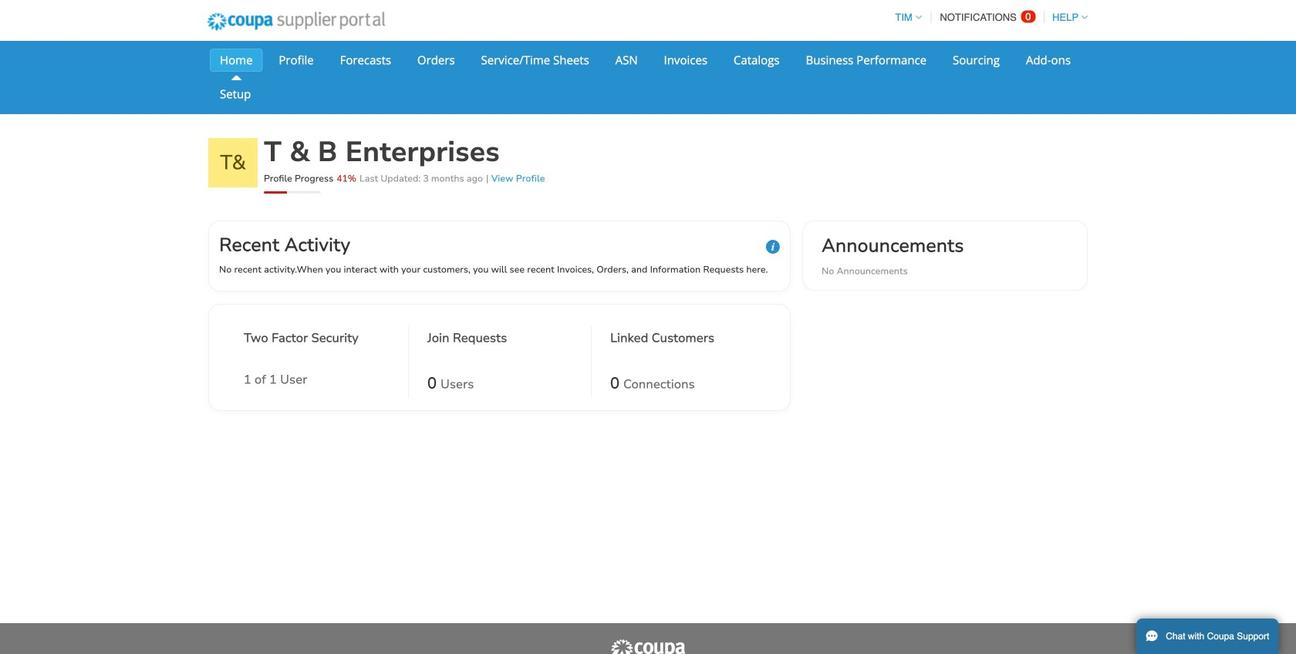 Task type: vqa. For each thing, say whether or not it's contained in the screenshot.
the left Coupa Supplier Portal 'image'
yes



Task type: describe. For each thing, give the bounding box(es) containing it.
0 horizontal spatial coupa supplier portal image
[[197, 2, 396, 41]]



Task type: locate. For each thing, give the bounding box(es) containing it.
t& image
[[208, 138, 258, 188]]

coupa supplier portal image
[[197, 2, 396, 41], [610, 639, 687, 654]]

navigation
[[889, 2, 1088, 32]]

additional information image
[[766, 240, 780, 254]]

1 vertical spatial coupa supplier portal image
[[610, 639, 687, 654]]

0 vertical spatial coupa supplier portal image
[[197, 2, 396, 41]]

1 horizontal spatial coupa supplier portal image
[[610, 639, 687, 654]]



